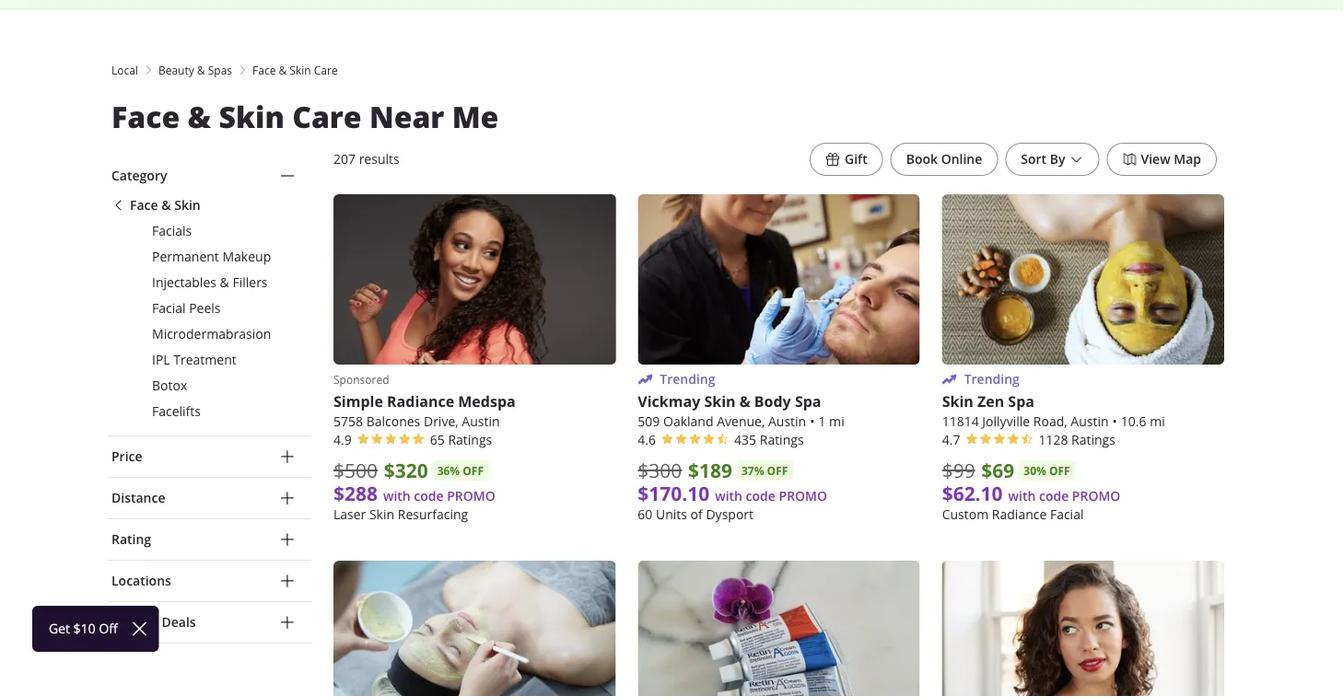 Task type: vqa. For each thing, say whether or not it's contained in the screenshot.
Botox Link
yes



Task type: locate. For each thing, give the bounding box(es) containing it.
rating button
[[108, 520, 311, 560]]

off inside "$500 $320 36% off $288 with code promo laser skin resurfacing"
[[463, 463, 484, 479]]

code inside $99 $69 30% off $62.10 with code promo custom radiance facial
[[1039, 488, 1069, 505]]

skin inside "$500 $320 36% off $288 with code promo laser skin resurfacing"
[[369, 507, 395, 524]]

austin down the medspa
[[462, 413, 500, 431]]

off inside $99 $69 30% off $62.10 with code promo custom radiance facial
[[1050, 463, 1070, 479]]

explore
[[112, 614, 158, 631]]

2 austin from the left
[[769, 413, 807, 431]]

spa up 1
[[795, 392, 822, 412]]

ratings for $320
[[448, 432, 492, 449]]

3 code from the left
[[1039, 488, 1069, 505]]

1 horizontal spatial facial
[[1050, 507, 1084, 524]]

facial down 1128 ratings
[[1050, 507, 1084, 524]]

with inside $99 $69 30% off $62.10 with code promo custom radiance facial
[[1009, 488, 1036, 505]]

0 horizontal spatial facial
[[152, 300, 186, 317]]

beauty & spas link
[[158, 62, 232, 78]]

0 vertical spatial radiance
[[387, 392, 454, 412]]

dysport
[[706, 507, 754, 524]]

facelifts
[[152, 403, 201, 420]]

facials
[[152, 223, 192, 240]]

care
[[314, 63, 338, 77], [292, 97, 362, 137]]

facial down injectables
[[152, 300, 186, 317]]

off for $320
[[463, 463, 484, 479]]

3 off from the left
[[1050, 463, 1070, 479]]

with down 30%
[[1009, 488, 1036, 505]]

1 mi from the left
[[829, 413, 845, 431]]

& inside vickmay skin & body spa 509 oakland avenue, austin • 1 mi
[[740, 392, 751, 412]]

ratings for $189
[[760, 432, 804, 449]]

promo for $189
[[779, 488, 828, 505]]

austin inside vickmay skin & body spa 509 oakland avenue, austin • 1 mi
[[769, 413, 807, 431]]

2 code from the left
[[746, 488, 776, 505]]

1 horizontal spatial radiance
[[992, 507, 1047, 524]]

face for face & skin
[[130, 197, 158, 214]]

resurfacing
[[398, 507, 468, 524]]

• inside vickmay skin & body spa 509 oakland avenue, austin • 1 mi
[[810, 413, 815, 431]]

map
[[1174, 151, 1202, 168]]

face & skin care
[[253, 63, 338, 77]]

botox link
[[112, 377, 311, 395]]

1 horizontal spatial promo
[[779, 488, 828, 505]]

skin right laser
[[369, 507, 395, 524]]

with
[[383, 488, 411, 505], [715, 488, 743, 505], [1009, 488, 1036, 505]]

mi right 1
[[829, 413, 845, 431]]

ratings
[[448, 432, 492, 449], [760, 432, 804, 449], [1072, 432, 1116, 449]]

locations
[[112, 573, 171, 590]]

0 horizontal spatial trending
[[660, 371, 716, 388]]

sort by
[[1021, 151, 1066, 168]]

with up dysport
[[715, 488, 743, 505]]

radiance down 30%
[[992, 507, 1047, 524]]

skin up avenue,
[[704, 392, 736, 412]]

facial
[[152, 300, 186, 317], [1050, 507, 1084, 524]]

2 promo from the left
[[779, 488, 828, 505]]

$500
[[334, 458, 378, 484]]

1 austin from the left
[[462, 413, 500, 431]]

online
[[941, 151, 983, 168]]

skin up facials
[[174, 197, 201, 214]]

• left 1
[[810, 413, 815, 431]]

local
[[112, 63, 138, 77]]

2 • from the left
[[1113, 413, 1118, 431]]

face
[[253, 63, 276, 77], [112, 97, 180, 137], [130, 197, 158, 214]]

mi
[[829, 413, 845, 431], [1150, 413, 1165, 431]]

1 spa from the left
[[795, 392, 822, 412]]

2 horizontal spatial austin
[[1071, 413, 1109, 431]]

1 • from the left
[[810, 413, 815, 431]]

2 horizontal spatial code
[[1039, 488, 1069, 505]]

•
[[810, 413, 815, 431], [1113, 413, 1118, 431]]

0 horizontal spatial ratings
[[448, 432, 492, 449]]

1 trending from the left
[[660, 371, 716, 388]]

beauty
[[158, 63, 194, 77]]

509
[[638, 413, 660, 431]]

2 ratings from the left
[[760, 432, 804, 449]]

code inside $300 $189 37% off $170.10 with code promo 60 units of dysport
[[746, 488, 776, 505]]

with for $69
[[1009, 488, 1036, 505]]

4.6
[[638, 432, 656, 449]]

skin zen spa 11814 jollyville road, austin • 10.6 mi
[[942, 392, 1165, 431]]

1128 ratings
[[1039, 432, 1116, 449]]

0 horizontal spatial spa
[[795, 392, 822, 412]]

austin inside the 'sponsored simple radiance medspa 5758 balcones drive, austin'
[[462, 413, 500, 431]]

off right 36%
[[463, 463, 484, 479]]

1 horizontal spatial trending
[[965, 371, 1020, 388]]

promo inside $300 $189 37% off $170.10 with code promo 60 units of dysport
[[779, 488, 828, 505]]

promo inside $99 $69 30% off $62.10 with code promo custom radiance facial
[[1073, 488, 1121, 505]]

austin down body
[[769, 413, 807, 431]]

2 vertical spatial face
[[130, 197, 158, 214]]

care inside breadcrumbs element
[[314, 63, 338, 77]]

face right spas
[[253, 63, 276, 77]]

$99 $69 30% off $62.10 with code promo custom radiance facial
[[942, 457, 1121, 524]]

face inside the category list
[[130, 197, 158, 214]]

makeup
[[222, 248, 271, 265]]

65 ratings
[[430, 432, 492, 449]]

435 ratings
[[735, 432, 804, 449]]

with down '$320'
[[383, 488, 411, 505]]

trending
[[660, 371, 716, 388], [965, 371, 1020, 388]]

locations button
[[108, 561, 311, 602]]

skin
[[290, 63, 311, 77], [219, 97, 285, 137], [174, 197, 201, 214], [704, 392, 736, 412], [942, 392, 974, 412], [369, 507, 395, 524]]

10.6
[[1121, 413, 1147, 431]]

ratings right the 1128
[[1072, 432, 1116, 449]]

2 horizontal spatial off
[[1050, 463, 1070, 479]]

1 vertical spatial face
[[112, 97, 180, 137]]

1 horizontal spatial off
[[767, 463, 788, 479]]

facials permanent makeup injectables & fillers facial peels microdermabrasion ipl treatment botox facelifts
[[152, 223, 271, 420]]

off right 37%
[[767, 463, 788, 479]]

promo down 435 ratings
[[779, 488, 828, 505]]

austin up 1128 ratings
[[1071, 413, 1109, 431]]

code up resurfacing
[[414, 488, 444, 505]]

sort by button
[[1006, 143, 1100, 176]]

view map
[[1141, 151, 1202, 168]]

promo down 1128 ratings
[[1073, 488, 1121, 505]]

trending up vickmay
[[660, 371, 716, 388]]

breadcrumbs element
[[108, 62, 1236, 78]]

promo
[[447, 488, 496, 505], [779, 488, 828, 505], [1073, 488, 1121, 505]]

spa
[[795, 392, 822, 412], [1008, 392, 1035, 412]]

207
[[334, 151, 356, 168]]

face down category
[[130, 197, 158, 214]]

1 vertical spatial facial
[[1050, 507, 1084, 524]]

3 austin from the left
[[1071, 413, 1109, 431]]

3 ratings from the left
[[1072, 432, 1116, 449]]

treatment
[[173, 352, 237, 369]]

1 horizontal spatial mi
[[1150, 413, 1165, 431]]

0 horizontal spatial promo
[[447, 488, 496, 505]]

1 vertical spatial radiance
[[992, 507, 1047, 524]]

promo for $320
[[447, 488, 496, 505]]

1 horizontal spatial •
[[1113, 413, 1118, 431]]

1 horizontal spatial ratings
[[760, 432, 804, 449]]

0 vertical spatial face
[[253, 63, 276, 77]]

promo down 36%
[[447, 488, 496, 505]]

0 vertical spatial care
[[314, 63, 338, 77]]

1 horizontal spatial austin
[[769, 413, 807, 431]]

30%
[[1024, 463, 1047, 479]]

1 vertical spatial care
[[292, 97, 362, 137]]

& up avenue,
[[740, 392, 751, 412]]

0 vertical spatial facial
[[152, 300, 186, 317]]

1 ratings from the left
[[448, 432, 492, 449]]

skin inside vickmay skin & body spa 509 oakland avenue, austin • 1 mi
[[704, 392, 736, 412]]

skin up face & skin care near me
[[290, 63, 311, 77]]

beauty & spas
[[158, 63, 232, 77]]

& for face & skin care
[[279, 63, 287, 77]]

face & skin link
[[112, 196, 311, 215]]

fillers
[[233, 274, 268, 291]]

trending for $69
[[965, 371, 1020, 388]]

0 horizontal spatial off
[[463, 463, 484, 479]]

code inside "$500 $320 36% off $288 with code promo laser skin resurfacing"
[[414, 488, 444, 505]]

ratings right 435
[[760, 432, 804, 449]]

0 horizontal spatial •
[[810, 413, 815, 431]]

permanent
[[152, 248, 219, 265]]

with inside $300 $189 37% off $170.10 with code promo 60 units of dysport
[[715, 488, 743, 505]]

& up facials
[[161, 197, 171, 214]]

face down the local link
[[112, 97, 180, 137]]

& down beauty & spas
[[188, 97, 211, 137]]

2 horizontal spatial promo
[[1073, 488, 1121, 505]]

& up face & skin care near me
[[279, 63, 287, 77]]

65
[[430, 432, 445, 449]]

1 horizontal spatial code
[[746, 488, 776, 505]]

$69
[[982, 457, 1015, 484]]

care up "207"
[[292, 97, 362, 137]]

off inside $300 $189 37% off $170.10 with code promo 60 units of dysport
[[767, 463, 788, 479]]

&
[[197, 63, 205, 77], [279, 63, 287, 77], [188, 97, 211, 137], [161, 197, 171, 214], [220, 274, 229, 291], [740, 392, 751, 412]]

code for $320
[[414, 488, 444, 505]]

& left spas
[[197, 63, 205, 77]]

face inside breadcrumbs element
[[253, 63, 276, 77]]

1 with from the left
[[383, 488, 411, 505]]

1 horizontal spatial spa
[[1008, 392, 1035, 412]]

off
[[463, 463, 484, 479], [767, 463, 788, 479], [1050, 463, 1070, 479]]

1 horizontal spatial with
[[715, 488, 743, 505]]

2 with from the left
[[715, 488, 743, 505]]

2 mi from the left
[[1150, 413, 1165, 431]]

care for face & skin care
[[314, 63, 338, 77]]

mi right 10.6
[[1150, 413, 1165, 431]]

radiance up drive,
[[387, 392, 454, 412]]

2 trending from the left
[[965, 371, 1020, 388]]

0 horizontal spatial with
[[383, 488, 411, 505]]

trending up zen
[[965, 371, 1020, 388]]

& left 'fillers'
[[220, 274, 229, 291]]

37%
[[742, 463, 764, 479]]

2 spa from the left
[[1008, 392, 1035, 412]]

2 off from the left
[[767, 463, 788, 479]]

spa up 'jollyville'
[[1008, 392, 1035, 412]]

spa inside skin zen spa 11814 jollyville road, austin • 10.6 mi
[[1008, 392, 1035, 412]]

3 with from the left
[[1009, 488, 1036, 505]]

code down 30%
[[1039, 488, 1069, 505]]

off right 30%
[[1050, 463, 1070, 479]]

austin
[[462, 413, 500, 431], [769, 413, 807, 431], [1071, 413, 1109, 431]]

with for $320
[[383, 488, 411, 505]]

code down 37%
[[746, 488, 776, 505]]

with inside "$500 $320 36% off $288 with code promo laser skin resurfacing"
[[383, 488, 411, 505]]

& inside facials permanent makeup injectables & fillers facial peels microdermabrasion ipl treatment botox facelifts
[[220, 274, 229, 291]]

view map button
[[1107, 143, 1217, 176]]

skin up 11814
[[942, 392, 974, 412]]

0 horizontal spatial mi
[[829, 413, 845, 431]]

1128
[[1039, 432, 1068, 449]]

2 horizontal spatial ratings
[[1072, 432, 1116, 449]]

0 horizontal spatial radiance
[[387, 392, 454, 412]]

1 promo from the left
[[447, 488, 496, 505]]

face & skin care near me
[[112, 97, 499, 137]]

price button
[[108, 437, 311, 477]]

0 horizontal spatial austin
[[462, 413, 500, 431]]

with for $189
[[715, 488, 743, 505]]

promo inside "$500 $320 36% off $288 with code promo laser skin resurfacing"
[[447, 488, 496, 505]]

3 promo from the left
[[1073, 488, 1121, 505]]

gift button
[[810, 143, 883, 176]]

price
[[112, 448, 142, 465]]

• left 10.6
[[1113, 413, 1118, 431]]

1
[[819, 413, 826, 431]]

care up face & skin care near me
[[314, 63, 338, 77]]

mi inside skin zen spa 11814 jollyville road, austin • 10.6 mi
[[1150, 413, 1165, 431]]

2 horizontal spatial with
[[1009, 488, 1036, 505]]

1 off from the left
[[463, 463, 484, 479]]

1 code from the left
[[414, 488, 444, 505]]

ratings right 65
[[448, 432, 492, 449]]

0 horizontal spatial code
[[414, 488, 444, 505]]



Task type: describe. For each thing, give the bounding box(es) containing it.
mi inside vickmay skin & body spa 509 oakland avenue, austin • 1 mi
[[829, 413, 845, 431]]

$500 $320 36% off $288 with code promo laser skin resurfacing
[[334, 457, 496, 524]]

off for $69
[[1050, 463, 1070, 479]]

oakland
[[663, 413, 714, 431]]

spa inside vickmay skin & body spa 509 oakland avenue, austin • 1 mi
[[795, 392, 822, 412]]

$300 $189 37% off $170.10 with code promo 60 units of dysport
[[638, 457, 828, 524]]

results
[[359, 151, 400, 168]]

facelifts link
[[112, 403, 311, 421]]

sponsored
[[334, 372, 389, 387]]

jollyville
[[983, 413, 1030, 431]]

& for face & skin
[[161, 197, 171, 214]]

vickmay skin & body spa 509 oakland avenue, austin • 1 mi
[[638, 392, 845, 431]]

promo for $69
[[1073, 488, 1121, 505]]

$300
[[638, 458, 682, 484]]

permanent makeup link
[[112, 248, 311, 266]]

care for face & skin care near me
[[292, 97, 362, 137]]

face for face & skin care near me
[[112, 97, 180, 137]]

& for beauty & spas
[[197, 63, 205, 77]]

skin inside face & skin link
[[174, 197, 201, 214]]

category list
[[112, 196, 311, 421]]

sponsored simple radiance medspa 5758 balcones drive, austin
[[334, 372, 516, 431]]

view
[[1141, 151, 1171, 168]]

code for $189
[[746, 488, 776, 505]]

book
[[906, 151, 938, 168]]

sort
[[1021, 151, 1047, 168]]

gift
[[845, 151, 868, 168]]

zen
[[978, 392, 1005, 412]]

drive,
[[424, 413, 459, 431]]

off for $189
[[767, 463, 788, 479]]

category
[[112, 167, 167, 184]]

435
[[735, 432, 757, 449]]

microdermabrasion
[[152, 326, 271, 343]]

medspa
[[458, 392, 516, 412]]

$189
[[688, 457, 733, 484]]

skin down spas
[[219, 97, 285, 137]]

me
[[452, 97, 499, 137]]

4.7
[[942, 432, 961, 449]]

local link
[[112, 62, 138, 78]]

facial inside $99 $69 30% off $62.10 with code promo custom radiance facial
[[1050, 507, 1084, 524]]

injectables
[[152, 274, 217, 291]]

$320
[[384, 457, 428, 484]]

• inside skin zen spa 11814 jollyville road, austin • 10.6 mi
[[1113, 413, 1118, 431]]

rating
[[112, 531, 151, 548]]

skin inside skin zen spa 11814 jollyville road, austin • 10.6 mi
[[942, 392, 974, 412]]

$62.10
[[942, 481, 1003, 507]]

laser
[[334, 507, 366, 524]]

radiance inside the 'sponsored simple radiance medspa 5758 balcones drive, austin'
[[387, 392, 454, 412]]

austin inside skin zen spa 11814 jollyville road, austin • 10.6 mi
[[1071, 413, 1109, 431]]

distance
[[112, 490, 165, 507]]

207 results
[[334, 151, 400, 168]]

$99
[[942, 458, 976, 484]]

60
[[638, 507, 653, 524]]

radiance inside $99 $69 30% off $62.10 with code promo custom radiance facial
[[992, 507, 1047, 524]]

$288
[[334, 481, 378, 507]]

5758
[[334, 413, 363, 431]]

36%
[[437, 463, 460, 479]]

near
[[369, 97, 445, 137]]

peels
[[189, 300, 221, 317]]

category button
[[108, 156, 311, 196]]

units
[[656, 507, 687, 524]]

facial inside facials permanent makeup injectables & fillers facial peels microdermabrasion ipl treatment botox facelifts
[[152, 300, 186, 317]]

road,
[[1034, 413, 1068, 431]]

body
[[755, 392, 791, 412]]

book online button
[[891, 143, 998, 176]]

botox
[[152, 377, 187, 394]]

facials link
[[112, 222, 311, 241]]

11814
[[942, 413, 979, 431]]

ipl treatment link
[[112, 351, 311, 370]]

facial peels link
[[112, 299, 311, 318]]

code for $69
[[1039, 488, 1069, 505]]

face for face & skin care
[[253, 63, 276, 77]]

custom
[[942, 507, 989, 524]]

injectables & fillers link
[[112, 274, 311, 292]]

balcones
[[366, 413, 420, 431]]

trending for $189
[[660, 371, 716, 388]]

vickmay
[[638, 392, 701, 412]]

distance button
[[108, 478, 311, 519]]

simple
[[334, 392, 383, 412]]

skin inside breadcrumbs element
[[290, 63, 311, 77]]

4.9
[[334, 432, 352, 449]]

book online
[[906, 151, 983, 168]]

ipl
[[152, 352, 170, 369]]

explore deals button
[[108, 603, 311, 643]]

& for face & skin care near me
[[188, 97, 211, 137]]

spas
[[208, 63, 232, 77]]

face & skin
[[130, 197, 201, 214]]

ratings for $69
[[1072, 432, 1116, 449]]

$170.10
[[638, 481, 710, 507]]

explore deals
[[112, 614, 196, 631]]

microdermabrasion link
[[112, 325, 311, 344]]



